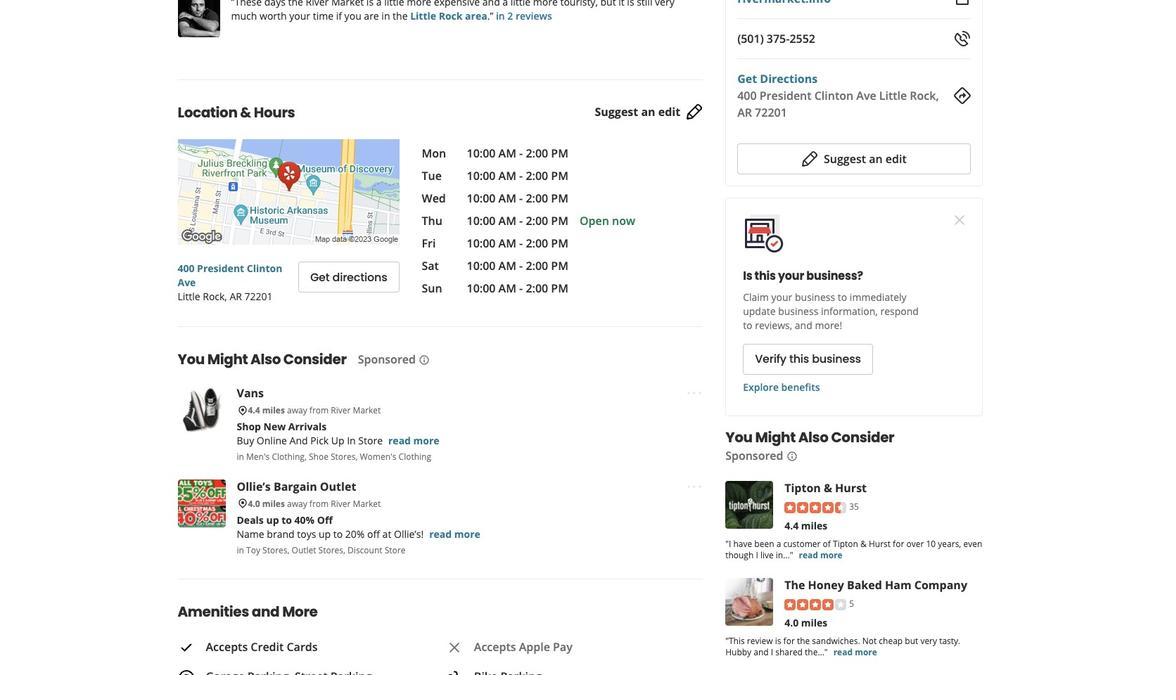 Task type: locate. For each thing, give the bounding box(es) containing it.
get inside location & hours element
[[310, 269, 330, 285]]

little
[[384, 0, 404, 8], [511, 0, 531, 8]]

7 pm from the top
[[551, 281, 568, 296]]

4 10:00 am - 2:00 pm from the top
[[467, 213, 568, 229]]

1 vertical spatial 72201
[[245, 290, 273, 303]]

and inside is this your business? claim your business to immediately update business information, respond to reviews, and more!
[[795, 319, 812, 332]]

1 vertical spatial 400
[[178, 262, 195, 275]]

president inside "400 president clinton ave little rock, ar 72201"
[[197, 262, 244, 275]]

but
[[600, 0, 616, 8], [905, 635, 918, 647]]

0 vertical spatial 4.4
[[248, 405, 260, 417]]

2 little from the left
[[511, 0, 531, 8]]

24 external link v2 image
[[954, 0, 971, 7]]

0 horizontal spatial i
[[756, 550, 758, 562]]

the right days
[[288, 0, 303, 8]]

10:00 am - 2:00 pm for sat
[[467, 258, 568, 274]]

0 vertical spatial get
[[737, 71, 757, 87]]

read more link up clothing
[[388, 434, 439, 447]]

deals up to 40% off name brand toys up to 20% off at ollie's! read more in toy stores, outlet stores, discount store
[[237, 513, 480, 556]]

read more link right 'ollie's!'
[[429, 527, 480, 541]]

sponsored for 16 info v2 icon
[[725, 448, 783, 464]]

10:00 right tue
[[467, 168, 496, 184]]

1 horizontal spatial sponsored
[[725, 448, 783, 464]]

is
[[366, 0, 374, 8], [627, 0, 634, 8], [775, 635, 781, 647]]

toy
[[246, 544, 260, 556]]

store down at on the left of page
[[385, 544, 406, 556]]

1 10:00 from the top
[[467, 146, 496, 161]]

live
[[760, 550, 774, 562]]

0 horizontal spatial up
[[266, 513, 279, 527]]

10:00 for thu
[[467, 213, 496, 229]]

outlet
[[320, 479, 356, 494], [292, 544, 316, 556]]

outlet down toys
[[292, 544, 316, 556]]

apple
[[519, 639, 550, 655]]

explore
[[743, 381, 779, 394]]

market for ollie's bargain outlet
[[353, 498, 381, 510]]

rock, inside the "get directions 400 president clinton ave little rock, ar 72201"
[[910, 88, 939, 104]]

10:00 for fri
[[467, 236, 496, 251]]

0 horizontal spatial ave
[[178, 276, 196, 289]]

read right the…"
[[833, 647, 853, 659]]

4 10:00 from the top
[[467, 213, 496, 229]]

5 10:00 from the top
[[467, 236, 496, 251]]

0 vertical spatial hurst
[[835, 481, 867, 496]]

read more left cheap
[[833, 647, 877, 659]]

24 directions v2 image
[[954, 88, 971, 104]]

5 10:00 am - 2:00 pm from the top
[[467, 236, 568, 251]]

"i have been a customer of tipton & hurst for over 10 years, even though i live in…"
[[725, 538, 982, 562]]

touristy,
[[560, 0, 598, 8]]

hurst inside "i have been a customer of tipton & hurst for over 10 years, even though i live in…"
[[869, 538, 891, 550]]

1 vertical spatial up
[[319, 527, 331, 541]]

0 vertical spatial business
[[795, 291, 835, 304]]

1 vertical spatial get
[[310, 269, 330, 285]]

6 2:00 from the top
[[526, 258, 548, 274]]

1 horizontal spatial very
[[921, 635, 937, 647]]

10:00 right sat
[[467, 258, 496, 274]]

am for mon
[[499, 146, 516, 161]]

consider for 16 info v2 icon
[[831, 428, 894, 448]]

3 10:00 am - 2:00 pm from the top
[[467, 191, 568, 206]]

sandwiches.
[[812, 635, 860, 647]]

map image
[[178, 139, 399, 245]]

1 accepts from the left
[[206, 639, 248, 655]]

very inside these days the river market is a little more expensive and a little more touristy, but it is still very much worth your time if you are in the
[[655, 0, 675, 8]]

suggest an edit left 24 pencil v2 icon
[[595, 104, 680, 120]]

- for sat
[[519, 258, 523, 274]]

miles for 4.4 miles
[[801, 519, 828, 533]]

away
[[287, 405, 307, 417], [287, 498, 307, 510]]

stores,
[[331, 451, 358, 463], [262, 544, 289, 556], [318, 544, 345, 556]]

0 horizontal spatial president
[[197, 262, 244, 275]]

1 vertical spatial but
[[905, 635, 918, 647]]

miles down 4 star rating image
[[801, 616, 828, 630]]

you for 16 info v2 icon
[[725, 428, 753, 448]]

2:00 for sun
[[526, 281, 548, 296]]

ar inside the "get directions 400 president clinton ave little rock, ar 72201"
[[737, 105, 752, 121]]

the honey baked ham company
[[785, 578, 967, 593]]

online
[[257, 434, 287, 447]]

16 marker v2 image
[[237, 405, 248, 416]]

1 - from the top
[[519, 146, 523, 161]]

1 vertical spatial might
[[755, 428, 796, 448]]

you might also consider up 16 info v2 icon
[[725, 428, 894, 448]]

1 10:00 am - 2:00 pm from the top
[[467, 146, 568, 161]]

ave inside "400 president clinton ave little rock, ar 72201"
[[178, 276, 196, 289]]

store up women's
[[358, 434, 383, 447]]

market up in
[[353, 405, 381, 417]]

24 more v2 image
[[686, 385, 703, 402]]

3 - from the top
[[519, 191, 523, 206]]

1 vertical spatial from
[[309, 498, 329, 510]]

get inside the "get directions 400 president clinton ave little rock, ar 72201"
[[737, 71, 757, 87]]

0 vertical spatial little
[[410, 9, 436, 23]]

also down benefits
[[798, 428, 829, 448]]

been
[[754, 538, 774, 550]]

0 horizontal spatial little
[[178, 290, 200, 303]]

hubby
[[725, 647, 752, 659]]

get
[[737, 71, 757, 87], [310, 269, 330, 285]]

1 vertical spatial consider
[[831, 428, 894, 448]]

and
[[290, 434, 308, 447]]

10:00 right mon
[[467, 146, 496, 161]]

1 horizontal spatial suggest
[[824, 152, 866, 167]]

& for location
[[240, 103, 251, 122]]

0 vertical spatial suggest
[[595, 104, 638, 120]]

clothing
[[399, 451, 431, 463]]

0 vertical spatial suggest an edit
[[595, 104, 680, 120]]

the
[[785, 578, 805, 593]]

2:00 for fri
[[526, 236, 548, 251]]

2 horizontal spatial is
[[775, 635, 781, 647]]

but inside "this review is for the sandwiches. not cheap but very tasty. hubby and i shared the…"
[[905, 635, 918, 647]]

0 vertical spatial market
[[331, 0, 364, 8]]

reviews
[[516, 9, 552, 23]]

your right claim
[[771, 291, 792, 304]]

3 10:00 from the top
[[467, 191, 496, 206]]

1 horizontal spatial suggest an edit
[[824, 152, 907, 167]]

1 vertical spatial river
[[331, 405, 351, 417]]

consider
[[283, 350, 347, 369], [831, 428, 894, 448]]

ollie's bargain outlet link
[[237, 479, 356, 494]]

a up are
[[376, 0, 382, 8]]

you might also consider up vans link
[[178, 350, 347, 369]]

business
[[795, 291, 835, 304], [778, 305, 818, 318], [812, 352, 861, 368]]

away down the ollie's bargain outlet link
[[287, 498, 307, 510]]

edit inside 'button'
[[886, 152, 907, 167]]

stores, inside shop new arrivals buy online and pick up in store read more in men's clothing, shoe stores, women's clothing
[[331, 451, 358, 463]]

1 horizontal spatial for
[[893, 538, 904, 550]]

2 vertical spatial market
[[353, 498, 381, 510]]

6 pm from the top
[[551, 258, 568, 274]]

2 horizontal spatial little
[[879, 88, 907, 104]]

1 vertical spatial store
[[385, 544, 406, 556]]

0 vertical spatial away
[[287, 405, 307, 417]]

miles for 4.0 miles
[[801, 616, 828, 630]]

7 am from the top
[[499, 281, 516, 296]]

0 horizontal spatial an
[[641, 104, 655, 120]]

and inside these days the river market is a little more expensive and a little more touristy, but it is still very much worth your time if you are in the
[[482, 0, 500, 8]]

in right are
[[382, 9, 390, 23]]

fri
[[422, 236, 436, 251]]

24 phone v2 image
[[954, 31, 971, 47]]

more up reviews
[[533, 0, 558, 8]]

2 10:00 am - 2:00 pm from the top
[[467, 168, 568, 184]]

hurst left the over
[[869, 538, 891, 550]]

1 vertical spatial little
[[879, 88, 907, 104]]

ar down get directions link
[[737, 105, 752, 121]]

0 horizontal spatial also
[[251, 350, 281, 369]]

4.4
[[248, 405, 260, 417], [785, 519, 799, 533]]

1 vertical spatial i
[[771, 647, 773, 659]]

river up time
[[306, 0, 329, 8]]

0 horizontal spatial ar
[[230, 290, 242, 303]]

very
[[655, 0, 675, 8], [921, 635, 937, 647]]

hours
[[254, 103, 295, 122]]

suggest an edit inside suggest an edit 'button'
[[824, 152, 907, 167]]

10:00 for wed
[[467, 191, 496, 206]]

little inside "400 president clinton ave little rock, ar 72201"
[[178, 290, 200, 303]]

to
[[838, 291, 847, 304], [743, 319, 753, 332], [282, 513, 292, 527], [333, 527, 343, 541]]

little rock area button
[[410, 9, 487, 23]]

might up vans
[[207, 350, 248, 369]]

amenities and more element
[[155, 579, 714, 675]]

0 vertical spatial store
[[358, 434, 383, 447]]

tipton up 4.5 star rating image
[[785, 481, 821, 496]]

am for wed
[[499, 191, 516, 206]]

& up 4.5 star rating image
[[824, 481, 832, 496]]

stores, down up
[[331, 451, 358, 463]]

outlet up '4.0 miles away from river market' on the left bottom
[[320, 479, 356, 494]]

in down buy
[[237, 451, 244, 463]]

i left live
[[756, 550, 758, 562]]

0 vertical spatial &
[[240, 103, 251, 122]]

but left it
[[600, 0, 616, 8]]

0 vertical spatial your
[[289, 9, 310, 23]]

a right been
[[776, 538, 781, 550]]

6 10:00 from the top
[[467, 258, 496, 274]]

up down the off
[[319, 527, 331, 541]]

24 bicycle v2 image
[[446, 670, 463, 675]]

an
[[641, 104, 655, 120], [869, 152, 883, 167]]

tipton right of
[[833, 538, 858, 550]]

4 star rating image
[[785, 599, 847, 611]]

river up the off
[[331, 498, 351, 510]]

business up reviews,
[[778, 305, 818, 318]]

& inside location & hours element
[[240, 103, 251, 122]]

fox e. image
[[178, 0, 220, 37]]

1 horizontal spatial is
[[627, 0, 634, 8]]

4 - from the top
[[519, 213, 523, 229]]

10:00
[[467, 146, 496, 161], [467, 168, 496, 184], [467, 191, 496, 206], [467, 213, 496, 229], [467, 236, 496, 251], [467, 258, 496, 274], [467, 281, 496, 296]]

company
[[914, 578, 967, 593]]

shoe
[[309, 451, 328, 463]]

1 vertical spatial suggest
[[824, 152, 866, 167]]

1 horizontal spatial a
[[503, 0, 508, 8]]

an right 24 pencil v2 image
[[869, 152, 883, 167]]

1 horizontal spatial you might also consider
[[725, 428, 894, 448]]

1 vertical spatial also
[[798, 428, 829, 448]]

might for 16 info v2 icon
[[755, 428, 796, 448]]

tipton & hurst image
[[725, 482, 773, 529]]

1 horizontal spatial 400
[[737, 88, 757, 104]]

consider up the tipton & hurst link
[[831, 428, 894, 448]]

amenities
[[178, 602, 249, 622]]

1 vertical spatial suggest an edit
[[824, 152, 907, 167]]

hurst up 35
[[835, 481, 867, 496]]

miles up new on the left
[[262, 405, 285, 417]]

24 pencil v2 image
[[801, 151, 818, 168]]

5 am from the top
[[499, 236, 516, 251]]

1 horizontal spatial rock,
[[910, 88, 939, 104]]

&
[[240, 103, 251, 122], [824, 481, 832, 496], [860, 538, 867, 550]]

0 vertical spatial ave
[[856, 88, 876, 104]]

and up "
[[482, 0, 500, 8]]

read more
[[799, 550, 843, 562], [833, 647, 877, 659]]

7 - from the top
[[519, 281, 523, 296]]

shop
[[237, 420, 261, 433]]

president inside the "get directions 400 president clinton ave little rock, ar 72201"
[[760, 88, 812, 104]]

ar inside "400 president clinton ave little rock, ar 72201"
[[230, 290, 242, 303]]

1 vertical spatial an
[[869, 152, 883, 167]]

1 vertical spatial &
[[824, 481, 832, 496]]

10:00 right sun
[[467, 281, 496, 296]]

2 horizontal spatial a
[[776, 538, 781, 550]]

am for tue
[[499, 168, 516, 184]]

0 horizontal spatial 72201
[[245, 290, 273, 303]]

market for vans
[[353, 405, 381, 417]]

for inside "this review is for the sandwiches. not cheap but very tasty. hubby and i shared the…"
[[783, 635, 795, 647]]

and left more!
[[795, 319, 812, 332]]

read right 'ollie's!'
[[429, 527, 452, 541]]

5 - from the top
[[519, 236, 523, 251]]

2 horizontal spatial &
[[860, 538, 867, 550]]

400
[[737, 88, 757, 104], [178, 262, 195, 275]]

3 pm from the top
[[551, 191, 568, 206]]

1 horizontal spatial i
[[771, 647, 773, 659]]

ave inside the "get directions 400 president clinton ave little rock, ar 72201"
[[856, 88, 876, 104]]

0 horizontal spatial accepts
[[206, 639, 248, 655]]

10:00 for tue
[[467, 168, 496, 184]]

2 away from the top
[[287, 498, 307, 510]]

suggest an edit right 24 pencil v2 image
[[824, 152, 907, 167]]

& left "hours"
[[240, 103, 251, 122]]

1 horizontal spatial edit
[[886, 152, 907, 167]]

0 vertical spatial from
[[309, 405, 329, 417]]

directions
[[332, 269, 387, 285]]

0 horizontal spatial rock,
[[203, 290, 227, 303]]

is right review on the bottom right of the page
[[775, 635, 781, 647]]

explore benefits
[[743, 381, 820, 394]]

rock, inside "400 president clinton ave little rock, ar 72201"
[[203, 290, 227, 303]]

get left directions
[[310, 269, 330, 285]]

accepts credit cards
[[206, 639, 318, 655]]

miles down 4.5 star rating image
[[801, 519, 828, 533]]

0 vertical spatial 72201
[[755, 105, 787, 121]]

deals
[[237, 513, 264, 527]]

get down (501)
[[737, 71, 757, 87]]

read up clothing
[[388, 434, 411, 447]]

more!
[[815, 319, 842, 332]]

4 am from the top
[[499, 213, 516, 229]]

get directions 400 president clinton ave little rock, ar 72201
[[737, 71, 939, 121]]

4.4 for 4.4 miles away from river market
[[248, 405, 260, 417]]

6 - from the top
[[519, 258, 523, 274]]

suggest an edit inside "suggest an edit" link
[[595, 104, 680, 120]]

4 2:00 from the top
[[526, 213, 548, 229]]

1 vertical spatial this
[[789, 352, 809, 368]]

0 horizontal spatial you might also consider
[[178, 350, 347, 369]]

6 am from the top
[[499, 258, 516, 274]]

ar down 400 president clinton ave link
[[230, 290, 242, 303]]

rock, left 24 directions v2 image
[[910, 88, 939, 104]]

is up are
[[366, 0, 374, 8]]

and
[[482, 0, 500, 8], [795, 319, 812, 332], [252, 602, 280, 622], [754, 647, 769, 659]]

business inside verify this business link
[[812, 352, 861, 368]]

- for thu
[[519, 213, 523, 229]]

1 vertical spatial president
[[197, 262, 244, 275]]

2 from from the top
[[309, 498, 329, 510]]

0 horizontal spatial get
[[310, 269, 330, 285]]

you up vans "image"
[[178, 350, 205, 369]]

more up clothing
[[413, 434, 439, 447]]

in left toy
[[237, 544, 244, 556]]

also up vans link
[[251, 350, 281, 369]]

0 vertical spatial for
[[893, 538, 904, 550]]

get directions link
[[298, 262, 399, 293]]

for left the over
[[893, 538, 904, 550]]

2552
[[790, 31, 815, 47]]

miles for 4.4 miles away from river market
[[262, 405, 285, 417]]

read inside deals up to 40% off name brand toys up to 20% off at ollie's! read more in toy stores, outlet stores, discount store
[[429, 527, 452, 541]]

from up the off
[[309, 498, 329, 510]]

market up you
[[331, 0, 364, 8]]

read
[[388, 434, 411, 447], [429, 527, 452, 541], [799, 550, 818, 562], [833, 647, 853, 659]]

suggest an edit
[[595, 104, 680, 120], [824, 152, 907, 167]]

10:00 am - 2:00 pm for tue
[[467, 168, 568, 184]]

for inside "i have been a customer of tipton & hurst for over 10 years, even though i live in…"
[[893, 538, 904, 550]]

4.4 up customer
[[785, 519, 799, 533]]

reviews,
[[755, 319, 792, 332]]

clothing,
[[272, 451, 307, 463]]

6 10:00 am - 2:00 pm from the top
[[467, 258, 568, 274]]

very left tasty.
[[921, 635, 937, 647]]

2 - from the top
[[519, 168, 523, 184]]

accepts
[[206, 639, 248, 655], [474, 639, 516, 655]]

& for tipton
[[824, 481, 832, 496]]

a
[[376, 0, 382, 8], [503, 0, 508, 8], [776, 538, 781, 550]]

1 vertical spatial hurst
[[869, 538, 891, 550]]

from up the arrivals
[[309, 405, 329, 417]]

0 vertical spatial 4.0
[[248, 498, 260, 510]]

up
[[266, 513, 279, 527], [319, 527, 331, 541]]

1 little from the left
[[384, 0, 404, 8]]

location & hours element
[[155, 80, 725, 304]]

might up 16 info v2 icon
[[755, 428, 796, 448]]

1 pm from the top
[[551, 146, 568, 161]]

1 2:00 from the top
[[526, 146, 548, 161]]

0 horizontal spatial outlet
[[292, 544, 316, 556]]

your inside these days the river market is a little more expensive and a little more touristy, but it is still very much worth your time if you are in the
[[289, 9, 310, 23]]

10:00 am - 2:00 pm for mon
[[467, 146, 568, 161]]

rock,
[[910, 88, 939, 104], [203, 290, 227, 303]]

1 away from the top
[[287, 405, 307, 417]]

7 10:00 from the top
[[467, 281, 496, 296]]

read more up honey on the right bottom
[[799, 550, 843, 562]]

this inside is this your business? claim your business to immediately update business information, respond to reviews, and more!
[[755, 268, 776, 285]]

2 pm from the top
[[551, 168, 568, 184]]

0 vertical spatial clinton
[[815, 88, 854, 104]]

a up 2
[[503, 0, 508, 8]]

3 am from the top
[[499, 191, 516, 206]]

20%
[[345, 527, 365, 541]]

0 horizontal spatial suggest an edit
[[595, 104, 680, 120]]

4.0 for 4.0 miles away from river market
[[248, 498, 260, 510]]

get for get directions 400 president clinton ave little rock, ar 72201
[[737, 71, 757, 87]]

1 vertical spatial very
[[921, 635, 937, 647]]

1 am from the top
[[499, 146, 516, 161]]

72201 down get directions link
[[755, 105, 787, 121]]

miles
[[262, 405, 285, 417], [262, 498, 285, 510], [801, 519, 828, 533], [801, 616, 828, 630]]

10:00 right wed
[[467, 191, 496, 206]]

4.4 miles
[[785, 519, 828, 533]]

0 horizontal spatial little
[[384, 0, 404, 8]]

7 10:00 am - 2:00 pm from the top
[[467, 281, 568, 296]]

this right is
[[755, 268, 776, 285]]

little left 'rock'
[[410, 9, 436, 23]]

and right hubby
[[754, 647, 769, 659]]

from for vans
[[309, 405, 329, 417]]

3 2:00 from the top
[[526, 191, 548, 206]]

the down 4.0 miles
[[797, 635, 810, 647]]

24 more v2 image
[[686, 479, 703, 495]]

4 pm from the top
[[551, 213, 568, 229]]

0 vertical spatial might
[[207, 350, 248, 369]]

0 horizontal spatial 400
[[178, 262, 195, 275]]

0 vertical spatial outlet
[[320, 479, 356, 494]]

pm for mon
[[551, 146, 568, 161]]

river
[[306, 0, 329, 8], [331, 405, 351, 417], [331, 498, 351, 510]]

16 info v2 image
[[786, 451, 797, 462]]

accepts down amenities on the left of page
[[206, 639, 248, 655]]

sponsored left 16 info v2 image
[[358, 352, 416, 367]]

you for 16 info v2 image
[[178, 350, 205, 369]]

edit
[[658, 104, 680, 120], [886, 152, 907, 167]]

1 vertical spatial read more
[[833, 647, 877, 659]]

2 10:00 from the top
[[467, 168, 496, 184]]

you down the explore
[[725, 428, 753, 448]]

4.0 up shared at the right bottom
[[785, 616, 799, 630]]

1 vertical spatial the
[[393, 9, 408, 23]]

1 vertical spatial edit
[[886, 152, 907, 167]]

1 horizontal spatial accepts
[[474, 639, 516, 655]]

to left 20%
[[333, 527, 343, 541]]

0 vertical spatial you might also consider
[[178, 350, 347, 369]]

0 vertical spatial also
[[251, 350, 281, 369]]

0 vertical spatial president
[[760, 88, 812, 104]]

your left time
[[289, 9, 310, 23]]

in
[[347, 434, 356, 447]]

1 horizontal spatial 4.0
[[785, 616, 799, 630]]

days
[[264, 0, 286, 8]]

2 vertical spatial business
[[812, 352, 861, 368]]

2 accepts from the left
[[474, 639, 516, 655]]

1 horizontal spatial you
[[725, 428, 753, 448]]

but right cheap
[[905, 635, 918, 647]]

-
[[519, 146, 523, 161], [519, 168, 523, 184], [519, 191, 523, 206], [519, 213, 523, 229], [519, 236, 523, 251], [519, 258, 523, 274], [519, 281, 523, 296]]

10:00 right the thu
[[467, 213, 496, 229]]

rock, down 400 president clinton ave link
[[203, 290, 227, 303]]

1 horizontal spatial get
[[737, 71, 757, 87]]

consider up '4.4 miles away from river market'
[[283, 350, 347, 369]]

1 horizontal spatial 72201
[[755, 105, 787, 121]]

name
[[237, 527, 264, 541]]

1 vertical spatial tipton
[[833, 538, 858, 550]]

close image
[[951, 212, 968, 229]]

5 pm from the top
[[551, 236, 568, 251]]

0 horizontal spatial is
[[366, 0, 374, 8]]

am for fri
[[499, 236, 516, 251]]

though
[[725, 550, 754, 562]]

24 parking v2 image
[[178, 670, 195, 675]]

4.0 miles
[[785, 616, 828, 630]]

1 vertical spatial ave
[[178, 276, 196, 289]]

24 pencil v2 image
[[686, 104, 703, 120]]

7 2:00 from the top
[[526, 281, 548, 296]]

read left of
[[799, 550, 818, 562]]

sponsored left 16 info v2 icon
[[725, 448, 783, 464]]

you might also consider for 16 info v2 icon
[[725, 428, 894, 448]]

river for ollie's bargain outlet
[[331, 498, 351, 510]]

- for fri
[[519, 236, 523, 251]]

am
[[499, 146, 516, 161], [499, 168, 516, 184], [499, 191, 516, 206], [499, 213, 516, 229], [499, 236, 516, 251], [499, 258, 516, 274], [499, 281, 516, 296]]

from for ollie's bargain outlet
[[309, 498, 329, 510]]

very right still
[[655, 0, 675, 8]]

i left shared at the right bottom
[[771, 647, 773, 659]]

stores, down brand
[[262, 544, 289, 556]]

10:00 for sun
[[467, 281, 496, 296]]

read more link up honey on the right bottom
[[799, 550, 843, 562]]

1 vertical spatial rock,
[[203, 290, 227, 303]]

little left 24 directions v2 image
[[879, 88, 907, 104]]

2 2:00 from the top
[[526, 168, 548, 184]]

1 horizontal spatial ar
[[737, 105, 752, 121]]

market up off
[[353, 498, 381, 510]]

0 vertical spatial river
[[306, 0, 329, 8]]

1 horizontal spatial also
[[798, 428, 829, 448]]

you might also consider for 16 info v2 image
[[178, 350, 347, 369]]

4.4 for 4.4 miles
[[785, 519, 799, 533]]

more inside deals up to 40% off name brand toys up to 20% off at ollie's! read more in toy stores, outlet stores, discount store
[[454, 527, 480, 541]]

5 2:00 from the top
[[526, 236, 548, 251]]

1 horizontal spatial &
[[824, 481, 832, 496]]

read more for honey
[[833, 647, 877, 659]]

rock
[[439, 9, 463, 23]]

10:00 right fri
[[467, 236, 496, 251]]

is inside "this review is for the sandwiches. not cheap but very tasty. hubby and i shared the…"
[[775, 635, 781, 647]]

(501)
[[737, 31, 764, 47]]

2 am from the top
[[499, 168, 516, 184]]

1 from from the top
[[309, 405, 329, 417]]

business down business?
[[795, 291, 835, 304]]

river up up
[[331, 405, 351, 417]]



Task type: describe. For each thing, give the bounding box(es) containing it.
but inside these days the river market is a little more expensive and a little more touristy, but it is still very much worth your time if you are in the
[[600, 0, 616, 8]]

get for get directions
[[310, 269, 330, 285]]

in right "
[[496, 9, 505, 23]]

am for thu
[[499, 213, 516, 229]]

these days the river market is a little more expensive and a little more touristy, but it is still very much worth your time if you are in the
[[231, 0, 675, 23]]

to up information,
[[838, 291, 847, 304]]

pm for fri
[[551, 236, 568, 251]]

stores, down 20%
[[318, 544, 345, 556]]

2:00 for mon
[[526, 146, 548, 161]]

1 horizontal spatial the
[[393, 9, 408, 23]]

pm for sun
[[551, 281, 568, 296]]

consider for 16 info v2 image
[[283, 350, 347, 369]]

respond
[[880, 305, 919, 318]]

0 horizontal spatial a
[[376, 0, 382, 8]]

river for vans
[[331, 405, 351, 417]]

- for wed
[[519, 191, 523, 206]]

clinton inside the "get directions 400 president clinton ave little rock, ar 72201"
[[815, 88, 854, 104]]

1 vertical spatial business
[[778, 305, 818, 318]]

pm for wed
[[551, 191, 568, 206]]

of
[[823, 538, 831, 550]]

still
[[637, 0, 653, 8]]

benefits
[[781, 381, 820, 394]]

away for ollie's bargain outlet
[[287, 498, 307, 510]]

suggest an edit link
[[595, 104, 703, 120]]

more left cheap
[[855, 647, 877, 659]]

also for 16 info v2 image
[[251, 350, 281, 369]]

the inside "this review is for the sandwiches. not cheap but very tasty. hubby and i shared the…"
[[797, 635, 810, 647]]

off
[[367, 527, 380, 541]]

clinton inside "400 president clinton ave little rock, ar 72201"
[[247, 262, 282, 275]]

10:00 am - 2:00 pm for wed
[[467, 191, 568, 206]]

information,
[[821, 305, 878, 318]]

suggest inside location & hours element
[[595, 104, 638, 120]]

miles for 4.0 miles away from river market
[[262, 498, 285, 510]]

you
[[344, 9, 361, 23]]

am for sun
[[499, 281, 516, 296]]

72201 inside "400 president clinton ave little rock, ar 72201"
[[245, 290, 273, 303]]

0 vertical spatial up
[[266, 513, 279, 527]]

"i
[[725, 538, 731, 550]]

women's
[[360, 451, 396, 463]]

- for sun
[[519, 281, 523, 296]]

mon
[[422, 146, 446, 161]]

arrivals
[[288, 420, 327, 433]]

1 horizontal spatial outlet
[[320, 479, 356, 494]]

over
[[907, 538, 924, 550]]

discount
[[348, 544, 382, 556]]

400 inside "400 president clinton ave little rock, ar 72201"
[[178, 262, 195, 275]]

cards
[[287, 639, 318, 655]]

this for your
[[755, 268, 776, 285]]

off
[[317, 513, 333, 527]]

4.4 miles away from river market
[[248, 405, 381, 417]]

in inside shop new arrivals buy online and pick up in store read more in men's clothing, shoe stores, women's clothing
[[237, 451, 244, 463]]

"this review is for the sandwiches. not cheap but very tasty. hubby and i shared the…"
[[725, 635, 961, 659]]

4.5 star rating image
[[785, 503, 847, 514]]

to up brand
[[282, 513, 292, 527]]

an inside 'button'
[[869, 152, 883, 167]]

in 2 reviews button
[[493, 9, 552, 23]]

claim
[[743, 291, 769, 304]]

10:00 am - 2:00 pm for fri
[[467, 236, 568, 251]]

ollie's
[[237, 479, 271, 494]]

bargain
[[274, 479, 317, 494]]

pm for sat
[[551, 258, 568, 274]]

worth
[[260, 9, 287, 23]]

sat
[[422, 258, 439, 274]]

ollie's bargain outlet image
[[178, 480, 225, 528]]

1 horizontal spatial up
[[319, 527, 331, 541]]

5
[[849, 598, 854, 610]]

& inside "i have been a customer of tipton & hurst for over 10 years, even though i live in…"
[[860, 538, 867, 550]]

2
[[508, 9, 513, 23]]

this for business
[[789, 352, 809, 368]]

16 marker v2 image
[[237, 498, 248, 510]]

400 inside the "get directions 400 president clinton ave little rock, ar 72201"
[[737, 88, 757, 104]]

read more link left cheap
[[833, 647, 877, 659]]

.
[[487, 9, 490, 23]]

tipton & hurst
[[785, 481, 867, 496]]

tasty.
[[939, 635, 961, 647]]

a inside "i have been a customer of tipton & hurst for over 10 years, even though i live in…"
[[776, 538, 781, 550]]

more inside shop new arrivals buy online and pick up in store read more in men's clothing, shoe stores, women's clothing
[[413, 434, 439, 447]]

get directions link
[[737, 71, 818, 87]]

the honey baked ham company image
[[725, 578, 773, 626]]

little inside the "get directions 400 president clinton ave little rock, ar 72201"
[[879, 88, 907, 104]]

read more for &
[[799, 550, 843, 562]]

2:00 for thu
[[526, 213, 548, 229]]

area
[[465, 9, 487, 23]]

in inside deals up to 40% off name brand toys up to 20% off at ollie's! read more in toy stores, outlet stores, discount store
[[237, 544, 244, 556]]

in inside these days the river market is a little more expensive and a little more touristy, but it is still very much worth your time if you are in the
[[382, 9, 390, 23]]

review
[[747, 635, 773, 647]]

an inside location & hours element
[[641, 104, 655, 120]]

store inside deals up to 40% off name brand toys up to 20% off at ollie's! read more in toy stores, outlet stores, discount store
[[385, 544, 406, 556]]

customer
[[783, 538, 821, 550]]

2 vertical spatial your
[[771, 291, 792, 304]]

0 horizontal spatial tipton
[[785, 481, 821, 496]]

and left more
[[252, 602, 280, 622]]

pm for thu
[[551, 213, 568, 229]]

4.0 for 4.0 miles
[[785, 616, 799, 630]]

open
[[580, 213, 609, 229]]

river inside these days the river market is a little more expensive and a little more touristy, but it is still very much worth your time if you are in the
[[306, 0, 329, 8]]

business?
[[806, 268, 863, 285]]

credit
[[251, 639, 284, 655]]

market inside these days the river market is a little more expensive and a little more touristy, but it is still very much worth your time if you are in the
[[331, 0, 364, 8]]

i inside "this review is for the sandwiches. not cheap but very tasty. hubby and i shared the…"
[[771, 647, 773, 659]]

in…"
[[776, 550, 793, 562]]

2:00 for wed
[[526, 191, 548, 206]]

read inside shop new arrivals buy online and pick up in store read more in men's clothing, shoe stores, women's clothing
[[388, 434, 411, 447]]

2:00 for sat
[[526, 258, 548, 274]]

10:00 am - 2:00 pm for thu
[[467, 213, 568, 229]]

more up little rock area button
[[407, 0, 431, 8]]

shared
[[775, 647, 803, 659]]

i inside "i have been a customer of tipton & hurst for over 10 years, even though i live in…"
[[756, 550, 758, 562]]

honey
[[808, 578, 844, 593]]

update
[[743, 305, 776, 318]]

- for mon
[[519, 146, 523, 161]]

up
[[331, 434, 344, 447]]

400 president clinton ave link
[[178, 262, 282, 289]]

baked
[[847, 578, 882, 593]]

40%
[[294, 513, 315, 527]]

time
[[313, 9, 334, 23]]

72201 inside the "get directions 400 president clinton ave little rock, ar 72201"
[[755, 105, 787, 121]]

immediately
[[850, 291, 907, 304]]

is
[[743, 268, 752, 285]]

shop new arrivals buy online and pick up in store read more in men's clothing, shoe stores, women's clothing
[[237, 420, 439, 463]]

very inside "this review is for the sandwiches. not cheap but very tasty. hubby and i shared the…"
[[921, 635, 937, 647]]

pm for tue
[[551, 168, 568, 184]]

store inside shop new arrivals buy online and pick up in store read more in men's clothing, shoe stores, women's clothing
[[358, 434, 383, 447]]

and inside "this review is for the sandwiches. not cheap but very tasty. hubby and i shared the…"
[[754, 647, 769, 659]]

buy
[[237, 434, 254, 447]]

explore benefits link
[[743, 381, 820, 394]]

toys
[[297, 527, 316, 541]]

edit inside location & hours element
[[658, 104, 680, 120]]

directions
[[760, 71, 818, 87]]

vans image
[[178, 386, 225, 434]]

ollie's bargain outlet
[[237, 479, 356, 494]]

24 checkmark v2 image
[[178, 640, 195, 656]]

10:00 for sat
[[467, 258, 496, 274]]

might for 16 info v2 image
[[207, 350, 248, 369]]

accepts for accepts apple pay
[[474, 639, 516, 655]]

0 horizontal spatial hurst
[[835, 481, 867, 496]]

now
[[612, 213, 635, 229]]

sponsored for 16 info v2 image
[[358, 352, 416, 367]]

am for sat
[[499, 258, 516, 274]]

is this your business? claim your business to immediately update business information, respond to reviews, and more!
[[743, 268, 919, 332]]

tipton inside "i have been a customer of tipton & hurst for over 10 years, even though i live in…"
[[833, 538, 858, 550]]

"this
[[725, 635, 745, 647]]

375-
[[767, 31, 790, 47]]

0 horizontal spatial the
[[288, 0, 303, 8]]

(501) 375-2552
[[737, 31, 815, 47]]

amenities and more
[[178, 602, 318, 622]]

open now
[[580, 213, 635, 229]]

years,
[[938, 538, 961, 550]]

- for tue
[[519, 168, 523, 184]]

have
[[733, 538, 752, 550]]

away for vans
[[287, 405, 307, 417]]

if
[[336, 9, 342, 23]]

location
[[178, 103, 237, 122]]

2:00 for tue
[[526, 168, 548, 184]]

cheap
[[879, 635, 903, 647]]

more
[[282, 602, 318, 622]]

also for 16 info v2 icon
[[798, 428, 829, 448]]

outlet inside deals up to 40% off name brand toys up to 20% off at ollie's! read more in toy stores, outlet stores, discount store
[[292, 544, 316, 556]]

much
[[231, 9, 257, 23]]

16 info v2 image
[[419, 354, 430, 366]]

ham
[[885, 578, 912, 593]]

10:00 am - 2:00 pm for sun
[[467, 281, 568, 296]]

10:00 for mon
[[467, 146, 496, 161]]

24 close v2 image
[[446, 640, 463, 656]]

1 vertical spatial your
[[778, 268, 804, 285]]

to down update
[[743, 319, 753, 332]]

suggest inside 'button'
[[824, 152, 866, 167]]

tipton & hurst link
[[785, 481, 867, 496]]

4.0 miles away from river market
[[248, 498, 381, 510]]

accepts for accepts credit cards
[[206, 639, 248, 655]]

location & hours
[[178, 103, 295, 122]]

more up honey on the right bottom
[[820, 550, 843, 562]]



Task type: vqa. For each thing, say whether or not it's contained in the screenshot.
Am related to Thu
yes



